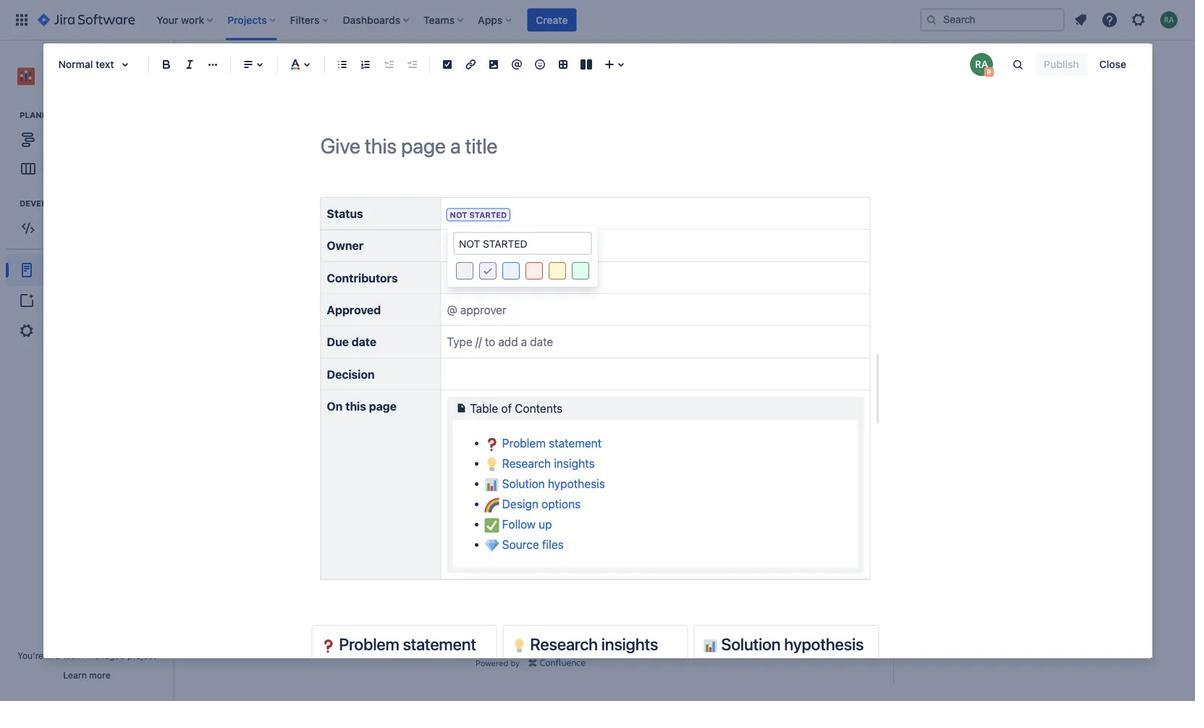 Task type: locate. For each thing, give the bounding box(es) containing it.
shortcut
[[66, 295, 105, 307]]

shiba task force software project
[[43, 64, 126, 89]]

create inside the "create" "button"
[[536, 14, 568, 26]]

1 vertical spatial force
[[98, 64, 126, 76]]

1 vertical spatial project
[[44, 264, 77, 276]]

create for create a page popular templates
[[918, 41, 954, 55]]

task for shiba task force
[[287, 43, 309, 55]]

1 horizontal spatial project pages
[[203, 59, 306, 80]]

confluence image
[[529, 657, 586, 669], [529, 657, 586, 669]]

0 vertical spatial force
[[311, 43, 338, 55]]

popular
[[918, 59, 957, 68]]

group containing project pages
[[6, 249, 168, 351]]

planning
[[20, 111, 63, 120]]

shiba for shiba task force
[[258, 43, 285, 55]]

0 horizontal spatial force
[[98, 64, 126, 76]]

0 horizontal spatial pages
[[80, 264, 109, 276]]

0 horizontal spatial shiba
[[43, 64, 71, 76]]

0 vertical spatial project
[[203, 59, 256, 80]]

shiba
[[258, 43, 285, 55], [43, 64, 71, 76]]

1 horizontal spatial a
[[957, 41, 963, 55]]

create
[[536, 14, 568, 26], [918, 41, 954, 55]]

0 vertical spatial project
[[82, 79, 111, 89]]

1 vertical spatial create
[[918, 41, 954, 55]]

you're
[[17, 650, 43, 661]]

code
[[46, 222, 70, 234]]

pages down shiba task force link
[[260, 59, 306, 80]]

force inside shiba task force software project
[[98, 64, 126, 76]]

a left "page" at right
[[957, 41, 963, 55]]

page
[[966, 41, 993, 55]]

2 vertical spatial project
[[44, 325, 77, 337]]

board link
[[7, 154, 167, 183]]

create inside create a page popular templates
[[918, 41, 954, 55]]

0 horizontal spatial project
[[82, 79, 111, 89]]

project down the projects link
[[203, 59, 256, 80]]

0 vertical spatial project pages
[[203, 59, 306, 80]]

create a page popular templates
[[918, 41, 1008, 68]]

pages
[[260, 59, 306, 80], [80, 264, 109, 276]]

1 horizontal spatial project
[[128, 650, 156, 661]]

timeline link
[[7, 125, 167, 154]]

project up add
[[44, 264, 77, 276]]

create button
[[528, 8, 577, 32]]

1 horizontal spatial task
[[287, 43, 309, 55]]

a right in
[[55, 650, 60, 661]]

1 horizontal spatial create
[[918, 41, 954, 55]]

1 vertical spatial task
[[73, 64, 96, 76]]

0 vertical spatial create
[[536, 14, 568, 26]]

0 horizontal spatial task
[[73, 64, 96, 76]]

1 horizontal spatial shiba
[[258, 43, 285, 55]]

pages up add shortcut button
[[80, 264, 109, 276]]

0 horizontal spatial a
[[55, 650, 60, 661]]

0 vertical spatial a
[[957, 41, 963, 55]]

force
[[311, 43, 338, 55], [98, 64, 126, 76]]

0 vertical spatial task
[[287, 43, 309, 55]]

by
[[511, 658, 520, 668]]

learn
[[63, 670, 87, 680]]

1 horizontal spatial force
[[311, 43, 338, 55]]

project pages up add shortcut
[[44, 264, 109, 276]]

row group
[[203, 125, 865, 155]]

software
[[43, 79, 80, 89]]

managed
[[87, 650, 125, 661]]

1 vertical spatial shiba
[[43, 64, 71, 76]]

a
[[957, 41, 963, 55], [55, 650, 60, 661]]

project
[[82, 79, 111, 89], [128, 650, 156, 661]]

shiba up software
[[43, 64, 71, 76]]

shiba inside shiba task force link
[[258, 43, 285, 55]]

0 vertical spatial shiba
[[258, 43, 285, 55]]

project pages down the projects link
[[203, 59, 306, 80]]

project down add
[[44, 325, 77, 337]]

0 vertical spatial pages
[[260, 59, 306, 80]]

shiba right projects
[[258, 43, 285, 55]]

project
[[203, 59, 256, 80], [44, 264, 77, 276], [44, 325, 77, 337]]

0 horizontal spatial project pages
[[44, 264, 109, 276]]

project for the project settings link
[[44, 325, 77, 337]]

1 horizontal spatial pages
[[260, 59, 306, 80]]

shiba for shiba task force software project
[[43, 64, 71, 76]]

project pages
[[203, 59, 306, 80], [44, 264, 109, 276]]

add
[[44, 295, 63, 307]]

jira software image
[[38, 11, 135, 29], [38, 11, 135, 29]]

projects link
[[203, 41, 241, 58]]

learn more
[[63, 670, 111, 680]]

project right managed
[[128, 650, 156, 661]]

task inside shiba task force software project
[[73, 64, 96, 76]]

project right software
[[82, 79, 111, 89]]

settings
[[80, 325, 118, 337]]

1 vertical spatial project pages
[[44, 264, 109, 276]]

task
[[287, 43, 309, 55], [73, 64, 96, 76]]

shiba inside shiba task force software project
[[43, 64, 71, 76]]

primary element
[[9, 0, 921, 40]]

force for shiba task force software project
[[98, 64, 126, 76]]

group
[[6, 249, 168, 351]]

0 horizontal spatial create
[[536, 14, 568, 26]]

1 vertical spatial pages
[[80, 264, 109, 276]]



Task type: vqa. For each thing, say whether or not it's contained in the screenshot.
project
yes



Task type: describe. For each thing, give the bounding box(es) containing it.
powered by
[[476, 658, 520, 668]]

task for shiba task force software project
[[73, 64, 96, 76]]

pages inside group
[[80, 264, 109, 276]]

learn more button
[[63, 669, 111, 681]]

projects
[[203, 43, 241, 55]]

you're in a team-managed project
[[17, 650, 156, 661]]

team-
[[63, 650, 87, 661]]

timeline
[[46, 134, 85, 146]]

a inside create a page popular templates
[[957, 41, 963, 55]]

shiba task force
[[258, 43, 338, 55]]

Search field
[[921, 8, 1065, 32]]

more
[[89, 670, 111, 680]]

code link
[[7, 214, 167, 243]]

board
[[46, 163, 73, 175]]

create banner
[[0, 0, 1196, 41]]

project pages link
[[6, 254, 168, 286]]

in
[[46, 650, 53, 661]]

planning group
[[7, 110, 173, 188]]

project settings link
[[6, 315, 168, 347]]

development
[[20, 199, 81, 208]]

project settings
[[44, 325, 118, 337]]

add shortcut
[[44, 295, 105, 307]]

create for create
[[536, 14, 568, 26]]

project inside shiba task force software project
[[82, 79, 111, 89]]

templates
[[959, 59, 1008, 68]]

1 vertical spatial project
[[128, 650, 156, 661]]

force for shiba task force
[[311, 43, 338, 55]]

1 vertical spatial a
[[55, 650, 60, 661]]

powered
[[476, 658, 509, 668]]

add shortcut button
[[6, 286, 168, 315]]

development group
[[7, 198, 173, 247]]

search image
[[926, 14, 938, 26]]

shiba task force link
[[258, 41, 338, 58]]

project for project pages link
[[44, 264, 77, 276]]



